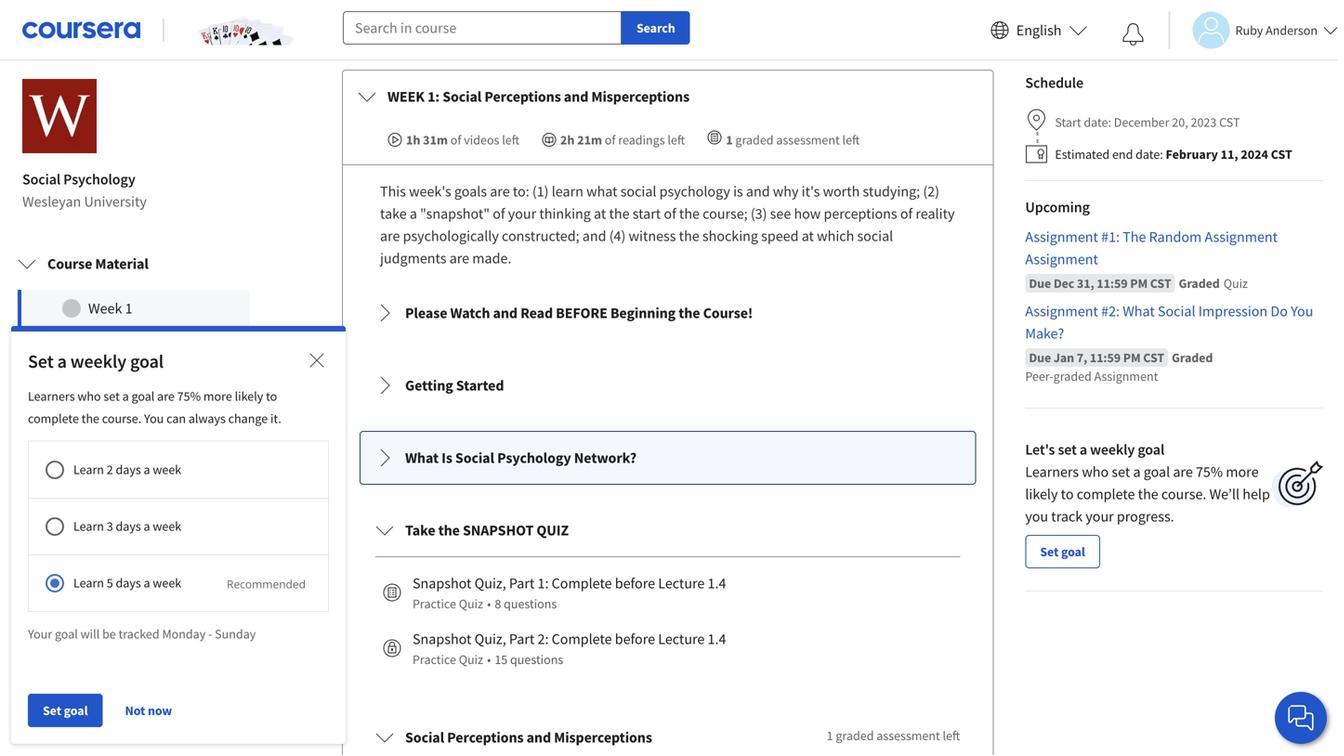 Task type: locate. For each thing, give the bounding box(es) containing it.
change
[[228, 410, 268, 427]]

learn
[[73, 461, 104, 478], [73, 518, 104, 535], [73, 575, 104, 592]]

1 horizontal spatial set
[[1058, 441, 1077, 459]]

1 horizontal spatial at
[[802, 227, 814, 246]]

0 horizontal spatial psychology
[[63, 170, 135, 189]]

3 week from the top
[[88, 374, 122, 392]]

a inside the "this week's goals are to: (1) learn what social psychology is and why it's worth studying; (2) take a "snapshot" of your thinking at the start of the course; (3) see how perceptions of reality are psychologically constructed; and (4) witness the shocking speed at which social judgments are made."
[[410, 205, 417, 223]]

locked image
[[383, 640, 402, 658]]

psychologically
[[403, 227, 499, 246]]

perceptions down 15
[[447, 729, 524, 748]]

learn up will
[[73, 575, 104, 592]]

week
[[388, 87, 425, 106]]

11:59 inside assignment #1: the random assignment assignment due dec 31, 11:59 pm cst graded quiz
[[1097, 275, 1128, 292]]

assignment
[[1026, 228, 1099, 246], [1205, 228, 1279, 246], [1026, 250, 1099, 269], [1026, 302, 1099, 321], [1095, 368, 1159, 385]]

1 horizontal spatial psychology
[[498, 449, 571, 468]]

not now button
[[118, 695, 180, 728]]

to up track
[[1061, 485, 1074, 504]]

social
[[621, 182, 657, 201], [858, 227, 894, 246]]

0 vertical spatial •
[[487, 596, 491, 613]]

always
[[189, 410, 226, 427]]

snapshot for snapshot quiz, part 1: complete before lecture 1.4
[[413, 575, 472, 593]]

what is social psychology network? element
[[361, 432, 976, 484]]

1 vertical spatial 5
[[107, 575, 113, 592]]

0 horizontal spatial to
[[266, 388, 277, 405]]

2 • from the top
[[487, 652, 491, 669]]

0 horizontal spatial what
[[405, 449, 439, 468]]

likely for change
[[235, 388, 263, 405]]

1 horizontal spatial complete
[[1077, 485, 1136, 504]]

2 vertical spatial week
[[153, 575, 182, 592]]

complete left week 4
[[28, 410, 79, 427]]

0 vertical spatial at
[[594, 205, 606, 223]]

quiz, inside snapshot quiz, part 2: complete before lecture 1.4 practice quiz • 15 questions
[[475, 630, 506, 649]]

2h 21m of readings left
[[561, 132, 685, 148]]

before inside snapshot quiz, part 1: complete before lecture 1.4 practice quiz • 8 questions
[[615, 575, 656, 593]]

quiz,
[[475, 575, 506, 593], [475, 630, 506, 649]]

1 horizontal spatial 5
[[125, 448, 133, 467]]

75% up 'can'
[[177, 388, 201, 405]]

will
[[81, 626, 100, 643]]

week inside "week 5" link
[[88, 448, 122, 467]]

0 horizontal spatial you
[[144, 410, 164, 427]]

0 horizontal spatial 1:
[[428, 87, 440, 106]]

the left course!
[[679, 304, 701, 323]]

jan
[[1054, 350, 1075, 366]]

• left 15
[[487, 652, 491, 669]]

set left the week 2
[[28, 350, 54, 373]]

1 vertical spatial due
[[1030, 350, 1052, 366]]

75% inside the learners who set a goal are 75% more likely to complete the course. you can always change it.
[[177, 388, 201, 405]]

quiz, up 15
[[475, 630, 506, 649]]

goal up messages
[[64, 703, 88, 720]]

1 quiz, from the top
[[475, 575, 506, 593]]

1 vertical spatial set
[[1041, 544, 1059, 561]]

learners down the 'set a weekly goal'
[[28, 388, 75, 405]]

learners inside the learners who set a goal are 75% more likely to complete the course. you can always change it.
[[28, 388, 75, 405]]

quiz up impression
[[1224, 275, 1249, 292]]

1 learn from the top
[[73, 461, 104, 478]]

1 week from the top
[[153, 461, 182, 478]]

1 horizontal spatial your
[[1086, 508, 1115, 526]]

5 right grades
[[107, 575, 113, 592]]

wesleyan university image
[[22, 79, 97, 153]]

who inside the learners who set a goal are 75% more likely to complete the course. you can always change it.
[[78, 388, 101, 405]]

week left 7
[[88, 523, 122, 541]]

weekly inside set a weekly goal dialog
[[70, 350, 127, 373]]

2 vertical spatial 1
[[827, 728, 834, 745]]

at down how
[[802, 227, 814, 246]]

set inside learners who set a goal are 75% more likely to complete the course. we'll help you track your progress.
[[1112, 463, 1131, 482]]

7
[[125, 523, 133, 541]]

0 horizontal spatial date:
[[1084, 114, 1112, 131]]

1 vertical spatial week
[[153, 518, 182, 535]]

0 vertical spatial questions
[[504, 596, 557, 613]]

2 vertical spatial set
[[1112, 463, 1131, 482]]

0 vertical spatial complete
[[28, 410, 79, 427]]

of
[[451, 132, 462, 148], [605, 132, 616, 148], [493, 205, 505, 223], [664, 205, 677, 223], [901, 205, 913, 223]]

0 horizontal spatial learners
[[28, 388, 75, 405]]

3 learn from the top
[[73, 575, 104, 592]]

goal inside the learners who set a goal are 75% more likely to complete the course. you can always change it.
[[132, 388, 155, 405]]

is
[[442, 449, 453, 468]]

the left 4
[[82, 410, 99, 427]]

this
[[380, 182, 406, 201]]

your
[[28, 626, 52, 643]]

questions down 2: in the bottom of the page
[[510, 652, 564, 669]]

0 vertical spatial set
[[28, 350, 54, 373]]

0 vertical spatial 11:59
[[1097, 275, 1128, 292]]

1 vertical spatial to
[[1061, 485, 1074, 504]]

part for 2:
[[509, 630, 535, 649]]

1 vertical spatial complete
[[1077, 485, 1136, 504]]

• for 1:
[[487, 596, 491, 613]]

graded inside assignment #2: what social impression do you make? due jan 7, 11:59 pm cst graded peer-graded assignment
[[1054, 368, 1092, 385]]

pm down the
[[1131, 275, 1148, 292]]

learn 2 days a week
[[73, 461, 182, 478]]

please
[[405, 304, 448, 323]]

0 vertical spatial 1
[[726, 132, 733, 148]]

what inside the what is social psychology network? dropdown button
[[405, 449, 439, 468]]

Search in course text field
[[343, 11, 622, 45]]

psychology inside social psychology wesleyan university
[[63, 170, 135, 189]]

set for set goal button to the bottom
[[43, 703, 61, 720]]

1 days from the top
[[116, 461, 141, 478]]

part inside snapshot quiz, part 2: complete before lecture 1.4 practice quiz • 15 questions
[[509, 630, 535, 649]]

questions inside snapshot quiz, part 2: complete before lecture 1.4 practice quiz • 15 questions
[[510, 652, 564, 669]]

3 week from the top
[[153, 575, 182, 592]]

set goal button down track
[[1026, 536, 1101, 569]]

1 week from the top
[[88, 299, 122, 318]]

2 up week 3 link
[[125, 337, 133, 355]]

days down 7
[[116, 575, 141, 592]]

the
[[609, 205, 630, 223], [680, 205, 700, 223], [679, 227, 700, 246], [679, 304, 701, 323], [82, 410, 99, 427], [1139, 485, 1159, 504], [438, 522, 460, 540]]

messages link
[[0, 708, 268, 754]]

2 days from the top
[[116, 518, 141, 535]]

1 vertical spatial at
[[802, 227, 814, 246]]

2 horizontal spatial graded
[[1054, 368, 1092, 385]]

week down the 'set a weekly goal'
[[88, 374, 122, 392]]

more inside the learners who set a goal are 75% more likely to complete the course. you can always change it.
[[204, 388, 232, 405]]

quiz left 8
[[459, 596, 484, 613]]

week's
[[409, 182, 452, 201]]

learners
[[28, 388, 75, 405], [1026, 463, 1080, 482]]

0 vertical spatial week
[[153, 461, 182, 478]]

2 practice from the top
[[413, 652, 456, 669]]

1 vertical spatial complete
[[552, 630, 612, 649]]

2 1.4 from the top
[[708, 630, 727, 649]]

0 vertical spatial you
[[1292, 302, 1314, 321]]

• inside snapshot quiz, part 2: complete before lecture 1.4 practice quiz • 15 questions
[[487, 652, 491, 669]]

your inside learners who set a goal are 75% more likely to complete the course. we'll help you track your progress.
[[1086, 508, 1115, 526]]

0 horizontal spatial more
[[204, 388, 232, 405]]

• inside snapshot quiz, part 1: complete before lecture 1.4 practice quiz • 8 questions
[[487, 596, 491, 613]]

1 horizontal spatial learners
[[1026, 463, 1080, 482]]

before for 2:
[[615, 630, 656, 649]]

of right start
[[664, 205, 677, 223]]

quiz left 15
[[459, 652, 484, 669]]

1 due from the top
[[1030, 275, 1052, 292]]

february
[[1166, 146, 1219, 163]]

psychology left the network?
[[498, 449, 571, 468]]

1 vertical spatial weekly
[[1091, 441, 1135, 459]]

pm right 7,
[[1124, 350, 1141, 366]]

week for week 1
[[88, 299, 122, 318]]

complete
[[28, 410, 79, 427], [1077, 485, 1136, 504]]

complete inside snapshot quiz, part 2: complete before lecture 1.4 practice quiz • 15 questions
[[552, 630, 612, 649]]

75% for we'll
[[1197, 463, 1224, 482]]

1 horizontal spatial who
[[1083, 463, 1109, 482]]

1 horizontal spatial social
[[858, 227, 894, 246]]

are
[[490, 182, 510, 201], [380, 227, 400, 246], [450, 249, 470, 268], [157, 388, 175, 405], [1174, 463, 1194, 482]]

2
[[125, 337, 133, 355], [107, 461, 113, 478]]

1 horizontal spatial 1
[[726, 132, 733, 148]]

1 vertical spatial who
[[1083, 463, 1109, 482]]

course. inside the learners who set a goal are 75% more likely to complete the course. you can always change it.
[[102, 410, 142, 427]]

due
[[1030, 275, 1052, 292], [1030, 350, 1052, 366]]

misperceptions
[[592, 87, 690, 106], [554, 729, 653, 748]]

0 vertical spatial 1:
[[428, 87, 440, 106]]

quiz inside snapshot quiz, part 1: complete before lecture 1.4 practice quiz • 8 questions
[[459, 596, 484, 613]]

week 7 link
[[18, 513, 250, 550]]

• left 8
[[487, 596, 491, 613]]

snapshot quiz, part 2: complete before lecture 1.4 practice quiz • 15 questions
[[413, 630, 727, 669]]

graded down assignment #1: the random assignment assignment link
[[1179, 275, 1221, 292]]

1 horizontal spatial likely
[[1026, 485, 1059, 504]]

studying;
[[863, 182, 921, 201]]

days
[[116, 461, 141, 478], [116, 518, 141, 535], [116, 575, 141, 592]]

ruby
[[1236, 22, 1264, 39]]

perceptions inside the week 1: social perceptions and misperceptions dropdown button
[[485, 87, 561, 106]]

learners down 'let's'
[[1026, 463, 1080, 482]]

1 lecture from the top
[[659, 575, 705, 593]]

week up the week 2
[[88, 299, 122, 318]]

set goal for top set goal button
[[1041, 544, 1086, 561]]

0 vertical spatial learn
[[73, 461, 104, 478]]

goal up 4
[[132, 388, 155, 405]]

cst inside assignment #1: the random assignment assignment due dec 31, 11:59 pm cst graded quiz
[[1151, 275, 1172, 292]]

assignment down "dec"
[[1026, 302, 1099, 321]]

set goal up messages
[[43, 703, 88, 720]]

what inside assignment #2: what social impression do you make? due jan 7, 11:59 pm cst graded peer-graded assignment
[[1123, 302, 1155, 321]]

you right do
[[1292, 302, 1314, 321]]

week left 6
[[88, 485, 122, 504]]

2 vertical spatial quiz
[[459, 652, 484, 669]]

11:59 right the 31,
[[1097, 275, 1128, 292]]

who down let's set a weekly goal
[[1083, 463, 1109, 482]]

start date: december 20, 2023 cst
[[1056, 114, 1241, 131]]

english button
[[984, 0, 1096, 60]]

1 vertical spatial lecture
[[659, 630, 705, 649]]

0 vertical spatial more
[[204, 388, 232, 405]]

1 practice from the top
[[413, 596, 456, 613]]

weekly up week 3
[[70, 350, 127, 373]]

0 horizontal spatial 5
[[107, 575, 113, 592]]

1 vertical spatial 3
[[107, 518, 113, 535]]

set
[[28, 350, 54, 373], [1041, 544, 1059, 561], [43, 703, 61, 720]]

part down snapshot
[[509, 575, 535, 593]]

are inside the learners who set a goal are 75% more likely to complete the course. you can always change it.
[[157, 388, 175, 405]]

how
[[794, 205, 821, 223]]

due up peer-
[[1030, 350, 1052, 366]]

are inside learners who set a goal are 75% more likely to complete the course. we'll help you track your progress.
[[1174, 463, 1194, 482]]

at down what
[[594, 205, 606, 223]]

due inside assignment #1: the random assignment assignment due dec 31, 11:59 pm cst graded quiz
[[1030, 275, 1052, 292]]

snapshot quiz, part 1: complete before lecture 1.4 practice quiz • 8 questions
[[413, 575, 727, 613]]

goal up learners who set a goal are 75% more likely to complete the course. we'll help you track your progress.
[[1138, 441, 1165, 459]]

part inside snapshot quiz, part 1: complete before lecture 1.4 practice quiz • 8 questions
[[509, 575, 535, 593]]

discussion
[[45, 675, 114, 694]]

to up it.
[[266, 388, 277, 405]]

set for learners who set a goal are 75% more likely to complete the course. you can always change it.
[[104, 388, 120, 405]]

goal inside learners who set a goal are 75% more likely to complete the course. we'll help you track your progress.
[[1144, 463, 1171, 482]]

to inside learners who set a goal are 75% more likely to complete the course. we'll help you track your progress.
[[1061, 485, 1074, 504]]

snapshot inside snapshot quiz, part 1: complete before lecture 1.4 practice quiz • 8 questions
[[413, 575, 472, 593]]

1 horizontal spatial set goal button
[[1026, 536, 1101, 569]]

2024
[[1242, 146, 1269, 163]]

speed
[[762, 227, 799, 246]]

0 vertical spatial quiz
[[1224, 275, 1249, 292]]

0 vertical spatial quiz,
[[475, 575, 506, 593]]

assignment #1: the random assignment assignment link
[[1026, 226, 1324, 271]]

3 left 7
[[107, 518, 113, 535]]

week for week 2
[[88, 337, 122, 355]]

likely inside the learners who set a goal are 75% more likely to complete the course. you can always change it.
[[235, 388, 263, 405]]

snapshot down take
[[413, 575, 472, 593]]

days for 3
[[116, 518, 141, 535]]

7,
[[1077, 350, 1088, 366]]

grades link
[[0, 568, 268, 615]]

0 horizontal spatial weekly
[[70, 350, 127, 373]]

you inside assignment #2: what social impression do you make? due jan 7, 11:59 pm cst graded peer-graded assignment
[[1292, 302, 1314, 321]]

2 learn from the top
[[73, 518, 104, 535]]

set goal inside set a weekly goal dialog
[[43, 703, 88, 720]]

complete up track
[[1077, 485, 1136, 504]]

quiz, inside snapshot quiz, part 1: complete before lecture 1.4 practice quiz • 8 questions
[[475, 575, 506, 593]]

1 vertical spatial snapshot
[[413, 630, 472, 649]]

2 part from the top
[[509, 630, 535, 649]]

week 6 link
[[18, 476, 250, 513]]

misperceptions inside dropdown button
[[592, 87, 690, 106]]

11:59 right 7,
[[1090, 350, 1121, 366]]

0 vertical spatial to
[[266, 388, 277, 405]]

15
[[495, 652, 508, 669]]

week 3 link
[[18, 365, 250, 402]]

getting
[[405, 377, 453, 395]]

week for week 3
[[88, 374, 122, 392]]

set up messages
[[43, 703, 61, 720]]

2 lecture from the top
[[659, 630, 705, 649]]

1: inside snapshot quiz, part 1: complete before lecture 1.4 practice quiz • 8 questions
[[538, 575, 549, 593]]

3 days from the top
[[116, 575, 141, 592]]

a up progress. at the right
[[1134, 463, 1141, 482]]

estimated end date: february 11, 2024 cst
[[1056, 146, 1293, 163]]

learn for learn 5 days a week
[[73, 575, 104, 592]]

due left "dec"
[[1030, 275, 1052, 292]]

before for 1:
[[615, 575, 656, 593]]

what left is
[[405, 449, 439, 468]]

goals
[[455, 182, 487, 201]]

6
[[125, 485, 133, 504]]

week left 4
[[88, 411, 122, 430]]

1 vertical spatial misperceptions
[[554, 729, 653, 748]]

tracked
[[119, 626, 160, 643]]

practice right locked image at the bottom left of the page
[[413, 652, 456, 669]]

date: right the start
[[1084, 114, 1112, 131]]

0 horizontal spatial 1
[[125, 299, 133, 318]]

0 horizontal spatial 2
[[107, 461, 113, 478]]

1 vertical spatial pm
[[1124, 350, 1141, 366]]

4 week from the top
[[88, 411, 122, 430]]

is
[[734, 182, 744, 201]]

1.4 for snapshot quiz, part 1: complete before lecture 1.4
[[708, 575, 727, 593]]

psychology up university
[[63, 170, 135, 189]]

set goal button down discussion
[[28, 695, 103, 728]]

your goal will be tracked monday - sunday
[[28, 626, 256, 643]]

week inside week 4 link
[[88, 411, 122, 430]]

to inside the learners who set a goal are 75% more likely to complete the course. you can always change it.
[[266, 388, 277, 405]]

1.4 inside snapshot quiz, part 2: complete before lecture 1.4 practice quiz • 15 questions
[[708, 630, 727, 649]]

6 week from the top
[[88, 485, 122, 504]]

questions right 8
[[504, 596, 557, 613]]

set down let's set a weekly goal
[[1112, 463, 1131, 482]]

complete inside the learners who set a goal are 75% more likely to complete the course. you can always change it.
[[28, 410, 79, 427]]

31,
[[1078, 275, 1095, 292]]

1 complete from the top
[[552, 575, 612, 593]]

the up (4)
[[609, 205, 630, 223]]

schedule
[[1026, 73, 1084, 92]]

before inside snapshot quiz, part 2: complete before lecture 1.4 practice quiz • 15 questions
[[615, 630, 656, 649]]

1 vertical spatial graded
[[1054, 368, 1092, 385]]

1 vertical spatial before
[[615, 630, 656, 649]]

(2)
[[924, 182, 940, 201]]

3 inside set a weekly goal 'option group'
[[107, 518, 113, 535]]

complete for learners who set a goal are 75% more likely to complete the course. we'll help you track your progress.
[[1077, 485, 1136, 504]]

1 horizontal spatial you
[[1292, 302, 1314, 321]]

are up 'can'
[[157, 388, 175, 405]]

set goal down track
[[1041, 544, 1086, 561]]

week inside week 3 link
[[88, 374, 122, 392]]

2 before from the top
[[615, 630, 656, 649]]

1 horizontal spatial 2
[[125, 337, 133, 355]]

are up progress. at the right
[[1174, 463, 1194, 482]]

2 inside set a weekly goal 'option group'
[[107, 461, 113, 478]]

likely up change on the left of the page
[[235, 388, 263, 405]]

0 horizontal spatial complete
[[28, 410, 79, 427]]

week inside week 6 "link"
[[88, 485, 122, 504]]

part for 1:
[[509, 575, 535, 593]]

constructed;
[[502, 227, 580, 246]]

1 vertical spatial your
[[1086, 508, 1115, 526]]

weekly
[[70, 350, 127, 373], [1091, 441, 1135, 459]]

lecture inside snapshot quiz, part 1: complete before lecture 1.4 practice quiz • 8 questions
[[659, 575, 705, 593]]

quiz
[[1224, 275, 1249, 292], [459, 596, 484, 613], [459, 652, 484, 669]]

1 vertical spatial quiz,
[[475, 630, 506, 649]]

1.4 inside snapshot quiz, part 1: complete before lecture 1.4 practice quiz • 8 questions
[[708, 575, 727, 593]]

learn up week 6 on the bottom of the page
[[73, 461, 104, 478]]

week for learn 2 days a week
[[153, 461, 182, 478]]

0 horizontal spatial likely
[[235, 388, 263, 405]]

course. inside learners who set a goal are 75% more likely to complete the course. we'll help you track your progress.
[[1162, 485, 1207, 504]]

complete right 2: in the bottom of the page
[[552, 630, 612, 649]]

week inside week 1 link
[[88, 299, 122, 318]]

questions for 1:
[[504, 596, 557, 613]]

1: inside dropdown button
[[428, 87, 440, 106]]

1:
[[428, 87, 440, 106], [538, 575, 549, 593]]

1 part from the top
[[509, 575, 535, 593]]

1 vertical spatial quiz
[[459, 596, 484, 613]]

what
[[1123, 302, 1155, 321], [405, 449, 439, 468]]

2 quiz, from the top
[[475, 630, 506, 649]]

2 complete from the top
[[552, 630, 612, 649]]

2 up week 6 on the bottom of the page
[[107, 461, 113, 478]]

1 vertical spatial practice
[[413, 652, 456, 669]]

complete inside snapshot quiz, part 1: complete before lecture 1.4 practice quiz • 8 questions
[[552, 575, 612, 593]]

your down the to:
[[508, 205, 537, 223]]

complete inside learners who set a goal are 75% more likely to complete the course. we'll help you track your progress.
[[1077, 485, 1136, 504]]

2 snapshot from the top
[[413, 630, 472, 649]]

pm inside assignment #1: the random assignment assignment due dec 31, 11:59 pm cst graded quiz
[[1131, 275, 1148, 292]]

cst down assignment #1: the random assignment assignment link
[[1151, 275, 1172, 292]]

1 vertical spatial •
[[487, 652, 491, 669]]

1 horizontal spatial 75%
[[1197, 463, 1224, 482]]

1 vertical spatial learners
[[1026, 463, 1080, 482]]

coursera image
[[22, 15, 140, 45]]

before down take the snapshot quiz dropdown button
[[615, 575, 656, 593]]

assignment up "dec"
[[1026, 250, 1099, 269]]

1 vertical spatial you
[[144, 410, 164, 427]]

7 week from the top
[[88, 523, 122, 541]]

part left 2: in the bottom of the page
[[509, 630, 535, 649]]

2 vertical spatial graded
[[836, 728, 874, 745]]

what right #2:
[[1123, 302, 1155, 321]]

2:
[[538, 630, 549, 649]]

part
[[509, 575, 535, 593], [509, 630, 535, 649]]

snapshot inside snapshot quiz, part 2: complete before lecture 1.4 practice quiz • 15 questions
[[413, 630, 472, 649]]

5 week from the top
[[88, 448, 122, 467]]

1 horizontal spatial set goal
[[1041, 544, 1086, 561]]

snapshot
[[463, 522, 534, 540]]

75%
[[177, 388, 201, 405], [1197, 463, 1224, 482]]

more inside learners who set a goal are 75% more likely to complete the course. we'll help you track your progress.
[[1227, 463, 1259, 482]]

set goal for set goal button to the bottom
[[43, 703, 88, 720]]

(4)
[[610, 227, 626, 246]]

close image
[[306, 350, 328, 372]]

goal down track
[[1062, 544, 1086, 561]]

1 horizontal spatial date:
[[1136, 146, 1164, 163]]

week inside week 7 link
[[88, 523, 122, 541]]

0 horizontal spatial your
[[508, 205, 537, 223]]

0 vertical spatial due
[[1030, 275, 1052, 292]]

0 vertical spatial misperceptions
[[592, 87, 690, 106]]

course. left we'll
[[1162, 485, 1207, 504]]

more up always
[[204, 388, 232, 405]]

0 vertical spatial perceptions
[[485, 87, 561, 106]]

1 snapshot from the top
[[413, 575, 472, 593]]

who inside learners who set a goal are 75% more likely to complete the course. we'll help you track your progress.
[[1083, 463, 1109, 482]]

what is social psychology network?
[[405, 449, 637, 468]]

5 inside set a weekly goal 'option group'
[[107, 575, 113, 592]]

0 horizontal spatial 3
[[107, 518, 113, 535]]

2 week from the top
[[88, 337, 122, 355]]

learn 3 days a week
[[73, 518, 182, 535]]

assignment #1: the random assignment assignment due dec 31, 11:59 pm cst graded quiz
[[1026, 228, 1279, 292]]

make?
[[1026, 325, 1065, 343]]

quiz, up 8
[[475, 575, 506, 593]]

of down studying;
[[901, 205, 913, 223]]

1 vertical spatial 2
[[107, 461, 113, 478]]

0 vertical spatial date:
[[1084, 114, 1112, 131]]

2 for learn
[[107, 461, 113, 478]]

1 before from the top
[[615, 575, 656, 593]]

0 vertical spatial course.
[[102, 410, 142, 427]]

lecture for snapshot quiz, part 2: complete before lecture 1.4
[[659, 630, 705, 649]]

75% inside learners who set a goal are 75% more likely to complete the course. we'll help you track your progress.
[[1197, 463, 1224, 482]]

the inside please watch and read before beginning the course! dropdown button
[[679, 304, 701, 323]]

week for week 5
[[88, 448, 122, 467]]

weekly up learners who set a goal are 75% more likely to complete the course. we'll help you track your progress.
[[1091, 441, 1135, 459]]

help center image
[[1291, 708, 1313, 730]]

11:59
[[1097, 275, 1128, 292], [1090, 350, 1121, 366]]

the inside take the snapshot quiz dropdown button
[[438, 522, 460, 540]]

set down you
[[1041, 544, 1059, 561]]

5 up 6
[[125, 448, 133, 467]]

quiz inside snapshot quiz, part 2: complete before lecture 1.4 practice quiz • 15 questions
[[459, 652, 484, 669]]

3 up 4
[[125, 374, 133, 392]]

week for week 7
[[88, 523, 122, 541]]

2 week from the top
[[153, 518, 182, 535]]

0 horizontal spatial set goal
[[43, 703, 88, 720]]

lecture inside snapshot quiz, part 2: complete before lecture 1.4 practice quiz • 15 questions
[[659, 630, 705, 649]]

cst right 2024
[[1272, 146, 1293, 163]]

pm
[[1131, 275, 1148, 292], [1124, 350, 1141, 366]]

set inside the learners who set a goal are 75% more likely to complete the course. you can always change it.
[[104, 388, 120, 405]]

1 • from the top
[[487, 596, 491, 613]]

0 vertical spatial 2
[[125, 337, 133, 355]]

week up week 3
[[88, 337, 122, 355]]

0 vertical spatial 5
[[125, 448, 133, 467]]

0 vertical spatial weekly
[[70, 350, 127, 373]]

your inside the "this week's goals are to: (1) learn what social psychology is and why it's worth studying; (2) take a "snapshot" of your thinking at the start of the course; (3) see how perceptions of reality are psychologically constructed; and (4) witness the shocking speed at which social judgments are made."
[[508, 205, 537, 223]]

questions inside snapshot quiz, part 1: complete before lecture 1.4 practice quiz • 8 questions
[[504, 596, 557, 613]]

0 vertical spatial your
[[508, 205, 537, 223]]

practice inside snapshot quiz, part 2: complete before lecture 1.4 practice quiz • 15 questions
[[413, 652, 456, 669]]

0 horizontal spatial set
[[104, 388, 120, 405]]

week inside week 2 link
[[88, 337, 122, 355]]

peer-
[[1026, 368, 1054, 385]]

course. for you
[[102, 410, 142, 427]]

5
[[125, 448, 133, 467], [107, 575, 113, 592]]

you left 'can'
[[144, 410, 164, 427]]

week up week 6 on the bottom of the page
[[88, 448, 122, 467]]

1 1.4 from the top
[[708, 575, 727, 593]]

0 vertical spatial 75%
[[177, 388, 201, 405]]

practice inside snapshot quiz, part 1: complete before lecture 1.4 practice quiz • 8 questions
[[413, 596, 456, 613]]

likely inside learners who set a goal are 75% more likely to complete the course. we'll help you track your progress.
[[1026, 485, 1059, 504]]

a inside the learners who set a goal are 75% more likely to complete the course. you can always change it.
[[122, 388, 129, 405]]

2 due from the top
[[1030, 350, 1052, 366]]

who up week 4
[[78, 388, 101, 405]]

the up progress. at the right
[[1139, 485, 1159, 504]]

75% up we'll
[[1197, 463, 1224, 482]]

days down 6
[[116, 518, 141, 535]]

learners inside learners who set a goal are 75% more likely to complete the course. we'll help you track your progress.
[[1026, 463, 1080, 482]]

days up 6
[[116, 461, 141, 478]]

week 1: social perceptions and misperceptions
[[388, 87, 690, 106]]

1
[[726, 132, 733, 148], [125, 299, 133, 318], [827, 728, 834, 745]]

learners who set a goal are 75% more likely to complete the course. you can always change it.
[[28, 388, 281, 427]]

1 horizontal spatial course.
[[1162, 485, 1207, 504]]

learn for learn 3 days a week
[[73, 518, 104, 535]]



Task type: vqa. For each thing, say whether or not it's contained in the screenshot.
who corresponding to Learners who set a goal are 75% more likely to complete the course. You can always change it.
yes



Task type: describe. For each thing, give the bounding box(es) containing it.
witness
[[629, 227, 676, 246]]

english
[[1017, 21, 1062, 40]]

course. for we'll
[[1162, 485, 1207, 504]]

week 3
[[88, 374, 133, 392]]

course material
[[47, 255, 149, 273]]

let's set a weekly goal
[[1026, 441, 1165, 459]]

dec
[[1054, 275, 1075, 292]]

3 for learn
[[107, 518, 113, 535]]

assignment down upcoming on the top right
[[1026, 228, 1099, 246]]

course
[[47, 255, 92, 273]]

3 for week
[[125, 374, 133, 392]]

5 for week
[[125, 448, 133, 467]]

material
[[95, 255, 149, 273]]

week 5
[[88, 448, 133, 467]]

questions for 2:
[[510, 652, 564, 669]]

are left the to:
[[490, 182, 510, 201]]

(1)
[[533, 182, 549, 201]]

beginning
[[611, 304, 676, 323]]

shocking
[[703, 227, 759, 246]]

set a weekly goal option group
[[28, 441, 408, 613]]

set for learners who set a goal are 75% more likely to complete the course. we'll help you track your progress.
[[1112, 463, 1131, 482]]

of right ""snapshot""
[[493, 205, 505, 223]]

learners who set a goal are 75% more likely to complete the course. we'll help you track your progress.
[[1026, 463, 1271, 526]]

0 vertical spatial graded
[[736, 132, 774, 148]]

week for learn 5 days a week
[[153, 575, 182, 592]]

quiz for snapshot quiz, part 2: complete before lecture 1.4
[[459, 652, 484, 669]]

0 vertical spatial set goal button
[[1026, 536, 1101, 569]]

week for learn 3 days a week
[[153, 518, 182, 535]]

0 vertical spatial assessment
[[777, 132, 840, 148]]

week for week 6
[[88, 485, 122, 504]]

snapshot for snapshot quiz, part 2: complete before lecture 1.4
[[413, 630, 472, 649]]

1 vertical spatial 1
[[125, 299, 133, 318]]

week 1 link
[[18, 290, 250, 327]]

more for help
[[1227, 463, 1259, 482]]

graded inside assignment #2: what social impression do you make? due jan 7, 11:59 pm cst graded peer-graded assignment
[[1172, 350, 1214, 366]]

take
[[380, 205, 407, 223]]

which
[[817, 227, 855, 246]]

who for learners who set a goal are 75% more likely to complete the course. you can always change it.
[[78, 388, 101, 405]]

week 4
[[88, 411, 133, 430]]

assignment down #2:
[[1095, 368, 1159, 385]]

be
[[102, 626, 116, 643]]

are down "take"
[[380, 227, 400, 246]]

goal left will
[[55, 626, 78, 643]]

take the snapshot quiz button
[[361, 505, 976, 557]]

let's
[[1026, 441, 1056, 459]]

0 vertical spatial social
[[621, 182, 657, 201]]

quiz inside assignment #1: the random assignment assignment due dec 31, 11:59 pm cst graded quiz
[[1224, 275, 1249, 292]]

complete for learners who set a goal are 75% more likely to complete the course. you can always change it.
[[28, 410, 79, 427]]

social inside social psychology wesleyan university
[[22, 170, 61, 189]]

ruby anderson
[[1236, 22, 1318, 39]]

thinking
[[540, 205, 591, 223]]

and inside the week 1: social perceptions and misperceptions dropdown button
[[564, 87, 589, 106]]

set a weekly goal
[[28, 350, 164, 373]]

1 vertical spatial 1 graded assessment left
[[827, 728, 961, 745]]

learn
[[552, 182, 584, 201]]

the inside learners who set a goal are 75% more likely to complete the course. we'll help you track your progress.
[[1139, 485, 1159, 504]]

it's
[[802, 182, 820, 201]]

1 vertical spatial date:
[[1136, 146, 1164, 163]]

week 5 link
[[18, 439, 250, 476]]

are down psychologically
[[450, 249, 470, 268]]

network?
[[574, 449, 637, 468]]

notes link
[[0, 615, 268, 661]]

start
[[633, 205, 661, 223]]

the down psychology
[[680, 205, 700, 223]]

learners for learners who set a goal are 75% more likely to complete the course. you can always change it.
[[28, 388, 75, 405]]

days for 2
[[116, 461, 141, 478]]

you inside the learners who set a goal are 75% more likely to complete the course. you can always change it.
[[144, 410, 164, 427]]

days for 5
[[116, 575, 141, 592]]

to for track
[[1061, 485, 1074, 504]]

1.4 for snapshot quiz, part 2: complete before lecture 1.4
[[708, 630, 727, 649]]

goal up week 3
[[130, 350, 164, 373]]

the inside the learners who set a goal are 75% more likely to complete the course. you can always change it.
[[82, 410, 99, 427]]

set for top set goal button
[[1041, 544, 1059, 561]]

of right '21m'
[[605, 132, 616, 148]]

and inside please watch and read before beginning the course! dropdown button
[[493, 304, 518, 323]]

quiz, for 2:
[[475, 630, 506, 649]]

show notifications image
[[1123, 23, 1145, 46]]

a inside learners who set a goal are 75% more likely to complete the course. we'll help you track your progress.
[[1134, 463, 1141, 482]]

social perceptions and misperceptions
[[405, 729, 653, 748]]

week 4 link
[[18, 402, 250, 439]]

1h 31m of videos left
[[406, 132, 520, 148]]

anderson
[[1266, 22, 1318, 39]]

course;
[[703, 205, 748, 223]]

monday
[[162, 626, 206, 643]]

cst right 2023
[[1220, 114, 1241, 131]]

getting started button
[[361, 360, 976, 412]]

quiz for snapshot quiz, part 1: complete before lecture 1.4
[[459, 596, 484, 613]]

end
[[1113, 146, 1134, 163]]

not now
[[125, 703, 172, 720]]

1 vertical spatial social
[[858, 227, 894, 246]]

grades
[[45, 582, 90, 601]]

8
[[495, 596, 501, 613]]

track
[[1052, 508, 1083, 526]]

see
[[770, 205, 791, 223]]

1 horizontal spatial graded
[[836, 728, 874, 745]]

psychology inside dropdown button
[[498, 449, 571, 468]]

week 1: social perceptions and misperceptions button
[[343, 71, 993, 123]]

impression
[[1199, 302, 1268, 321]]

1 vertical spatial set goal button
[[28, 695, 103, 728]]

0 vertical spatial 1 graded assessment left
[[726, 132, 860, 148]]

made.
[[473, 249, 512, 268]]

5 for learn
[[107, 575, 113, 592]]

search button
[[622, 11, 690, 45]]

#1:
[[1102, 228, 1120, 246]]

week for week 4
[[88, 411, 122, 430]]

1h
[[406, 132, 421, 148]]

pm inside assignment #2: what social impression do you make? due jan 7, 11:59 pm cst graded peer-graded assignment
[[1124, 350, 1141, 366]]

-
[[208, 626, 212, 643]]

20,
[[1173, 114, 1189, 131]]

set a weekly goal dialog
[[11, 326, 408, 745]]

judgments
[[380, 249, 447, 268]]

lecture for snapshot quiz, part 1: complete before lecture 1.4
[[659, 575, 705, 593]]

cst inside assignment #2: what social impression do you make? due jan 7, 11:59 pm cst graded peer-graded assignment
[[1144, 350, 1165, 366]]

quiz, for 1:
[[475, 575, 506, 593]]

4
[[125, 411, 133, 430]]

1 horizontal spatial assessment
[[877, 728, 941, 745]]

the right witness at the top of the page
[[679, 227, 700, 246]]

sunday
[[215, 626, 256, 643]]

to for change
[[266, 388, 277, 405]]

a right 7
[[144, 518, 150, 535]]

help
[[1243, 485, 1271, 504]]

social inside assignment #2: what social impression do you make? due jan 7, 11:59 pm cst graded peer-graded assignment
[[1158, 302, 1196, 321]]

1 vertical spatial perceptions
[[447, 729, 524, 748]]

learn for learn 2 days a week
[[73, 461, 104, 478]]

due inside assignment #2: what social impression do you make? due jan 7, 11:59 pm cst graded peer-graded assignment
[[1030, 350, 1052, 366]]

of right 31m
[[451, 132, 462, 148]]

#2:
[[1102, 302, 1120, 321]]

take
[[405, 522, 436, 540]]

week 1
[[88, 299, 133, 318]]

1 vertical spatial set
[[1058, 441, 1077, 459]]

forums
[[117, 675, 167, 694]]

likely for track
[[1026, 485, 1059, 504]]

quiz
[[537, 522, 569, 540]]

what
[[587, 182, 618, 201]]

before
[[556, 304, 608, 323]]

practice for snapshot quiz, part 2: complete before lecture 1.4
[[413, 652, 456, 669]]

week 2
[[88, 337, 133, 355]]

discussion forums link
[[0, 661, 268, 708]]

a right 'let's'
[[1080, 441, 1088, 459]]

complete for 1:
[[552, 575, 612, 593]]

upcoming
[[1026, 198, 1090, 217]]

chat with us image
[[1287, 704, 1317, 734]]

to:
[[513, 182, 530, 201]]

2h
[[561, 132, 575, 148]]

university
[[84, 193, 147, 211]]

practice for snapshot quiz, part 1: complete before lecture 1.4
[[413, 596, 456, 613]]

start
[[1056, 114, 1082, 131]]

worth
[[823, 182, 860, 201]]

complete for 2:
[[552, 630, 612, 649]]

a left the week 2
[[57, 350, 67, 373]]

take the snapshot quiz
[[405, 522, 569, 540]]

it.
[[271, 410, 281, 427]]

december
[[1115, 114, 1170, 131]]

assignment right random
[[1205, 228, 1279, 246]]

learners for learners who set a goal are 75% more likely to complete the course. we'll help you track your progress.
[[1026, 463, 1080, 482]]

who for learners who set a goal are 75% more likely to complete the course. we'll help you track your progress.
[[1083, 463, 1109, 482]]

"snapshot"
[[420, 205, 490, 223]]

a up your goal will be tracked monday - sunday
[[144, 575, 150, 592]]

wesleyan
[[22, 193, 81, 211]]

why
[[773, 182, 799, 201]]

course!
[[703, 304, 753, 323]]

graded inside assignment #1: the random assignment assignment due dec 31, 11:59 pm cst graded quiz
[[1179, 275, 1221, 292]]

notes
[[45, 629, 82, 647]]

week 7
[[88, 523, 133, 541]]

75% for you
[[177, 388, 201, 405]]

more for can
[[204, 388, 232, 405]]

2 for week
[[125, 337, 133, 355]]

11:59 inside assignment #2: what social impression do you make? due jan 7, 11:59 pm cst graded peer-graded assignment
[[1090, 350, 1121, 366]]

please watch and read before beginning the course!
[[405, 304, 753, 323]]

social psychology wesleyan university
[[22, 170, 147, 211]]

a right week 5
[[144, 461, 150, 478]]

• for 2:
[[487, 652, 491, 669]]

(3)
[[751, 205, 768, 223]]



